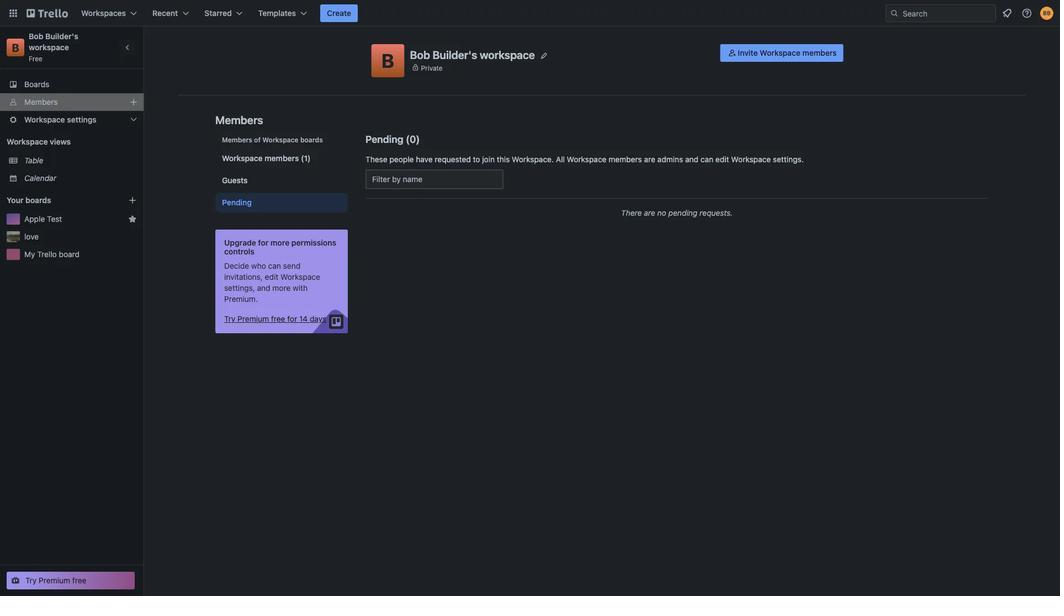 Task type: describe. For each thing, give the bounding box(es) containing it.
templates
[[258, 9, 296, 18]]

there are no pending requests.
[[621, 208, 733, 218]]

workspace inside button
[[760, 48, 801, 57]]

workspace inside upgrade for more permissions controls decide who can send invitations, edit workspace settings, and more with premium.
[[281, 273, 320, 282]]

builder's for bob builder's workspace
[[433, 48, 477, 61]]

b button
[[371, 44, 405, 77]]

builder's for bob builder's workspace free
[[45, 32, 78, 41]]

apple test
[[24, 215, 62, 224]]

workspace for bob builder's workspace free
[[29, 43, 69, 52]]

(
[[406, 133, 410, 145]]

2 are from the top
[[644, 208, 655, 218]]

of
[[254, 136, 261, 144]]

my
[[24, 250, 35, 259]]

boards link
[[0, 76, 144, 93]]

workspace right of
[[263, 136, 299, 144]]

b for "b" 'link'
[[12, 41, 19, 54]]

calendar link
[[24, 173, 137, 184]]

invite workspace members
[[738, 48, 837, 57]]

your boards with 3 items element
[[7, 194, 112, 207]]

recent button
[[146, 4, 196, 22]]

14
[[299, 315, 308, 324]]

b for b button
[[382, 49, 394, 72]]

guests link
[[215, 171, 348, 191]]

these
[[366, 155, 388, 164]]

invite
[[738, 48, 758, 57]]

bob builder (bobbuilder40) image
[[1041, 7, 1054, 20]]

guests
[[222, 176, 248, 185]]

try premium free button
[[7, 572, 135, 590]]

try for try premium free
[[25, 576, 37, 585]]

upgrade
[[224, 238, 256, 247]]

board
[[59, 250, 80, 259]]

pending
[[669, 208, 698, 218]]

controls
[[224, 247, 255, 256]]

no
[[658, 208, 667, 218]]

workspace.
[[512, 155, 554, 164]]

invitations,
[[224, 273, 263, 282]]

settings.
[[773, 155, 804, 164]]

1 horizontal spatial can
[[701, 155, 714, 164]]

try premium free for 14 days
[[224, 315, 327, 324]]

can inside upgrade for more permissions controls decide who can send invitations, edit workspace settings, and more with premium.
[[268, 262, 281, 271]]

have
[[416, 155, 433, 164]]

premium.
[[224, 295, 258, 304]]

for inside upgrade for more permissions controls decide who can send invitations, edit workspace settings, and more with premium.
[[258, 238, 269, 247]]

0 notifications image
[[1001, 7, 1014, 20]]

pending inside pending 'link'
[[222, 198, 252, 207]]

Search field
[[899, 5, 996, 22]]

primary element
[[0, 0, 1060, 27]]

who
[[251, 262, 266, 271]]

back to home image
[[27, 4, 68, 22]]

for inside button
[[287, 315, 297, 324]]

boards inside your boards with 3 items element
[[25, 196, 51, 205]]

people
[[390, 155, 414, 164]]

apple
[[24, 215, 45, 224]]

my trello board link
[[24, 249, 137, 260]]

workspace views
[[7, 137, 71, 146]]

sm image
[[727, 47, 738, 59]]

premium for try premium free
[[39, 576, 70, 585]]

workspace for bob builder's workspace
[[480, 48, 535, 61]]

starred icon image
[[128, 215, 137, 224]]

table link
[[24, 155, 137, 166]]

bob for bob builder's workspace free
[[29, 32, 43, 41]]

your boards
[[7, 196, 51, 205]]

test
[[47, 215, 62, 224]]

(1)
[[301, 154, 311, 163]]

views
[[50, 137, 71, 146]]

members link
[[0, 93, 144, 111]]

free for try premium free
[[72, 576, 86, 585]]

workspace up table at the top left
[[7, 137, 48, 146]]

and for admins
[[685, 155, 699, 164]]

0 horizontal spatial members
[[265, 154, 299, 163]]

0 vertical spatial more
[[271, 238, 290, 247]]



Task type: locate. For each thing, give the bounding box(es) containing it.
can
[[701, 155, 714, 164], [268, 262, 281, 271]]

and right admins
[[685, 155, 699, 164]]

1 horizontal spatial edit
[[716, 155, 729, 164]]

bob inside bob builder's workspace free
[[29, 32, 43, 41]]

open information menu image
[[1022, 8, 1033, 19]]

love link
[[24, 231, 137, 242]]

boards
[[24, 80, 49, 89]]

recent
[[152, 9, 178, 18]]

b inside 'link'
[[12, 41, 19, 54]]

private
[[421, 64, 443, 72]]

bob
[[29, 32, 43, 41], [410, 48, 430, 61]]

workspace down primary element
[[480, 48, 535, 61]]

upgrade for more permissions controls decide who can send invitations, edit workspace settings, and more with premium.
[[224, 238, 336, 304]]

pending link
[[215, 193, 348, 213]]

0 vertical spatial pending
[[366, 133, 404, 145]]

workspace settings button
[[0, 111, 144, 129]]

0 vertical spatial for
[[258, 238, 269, 247]]

1 are from the top
[[644, 155, 656, 164]]

1 horizontal spatial free
[[271, 315, 285, 324]]

with
[[293, 284, 308, 293]]

starred button
[[198, 4, 249, 22]]

boards up (1)
[[300, 136, 323, 144]]

bob up private at the top left of page
[[410, 48, 430, 61]]

members inside members 'link'
[[24, 97, 58, 107]]

and down who
[[257, 284, 270, 293]]

2 horizontal spatial members
[[803, 48, 837, 57]]

1 vertical spatial try
[[25, 576, 37, 585]]

0 vertical spatial edit
[[716, 155, 729, 164]]

0 vertical spatial bob
[[29, 32, 43, 41]]

1 vertical spatial are
[[644, 208, 655, 218]]

and
[[685, 155, 699, 164], [257, 284, 270, 293]]

days
[[310, 315, 327, 324]]

1 horizontal spatial boards
[[300, 136, 323, 144]]

1 horizontal spatial members
[[609, 155, 642, 164]]

builder's up private at the top left of page
[[433, 48, 477, 61]]

apple test link
[[24, 214, 124, 225]]

1 vertical spatial members
[[215, 113, 263, 126]]

templates button
[[252, 4, 314, 22]]

search image
[[890, 9, 899, 18]]

members up of
[[215, 113, 263, 126]]

0 vertical spatial try
[[224, 315, 235, 324]]

my trello board
[[24, 250, 80, 259]]

these people have requested to join this workspace. all workspace members are admins and can edit workspace settings.
[[366, 155, 804, 164]]

1 horizontal spatial for
[[287, 315, 297, 324]]

Filter by name text field
[[366, 170, 504, 189]]

1 vertical spatial premium
[[39, 576, 70, 585]]

)
[[416, 133, 420, 145]]

workspace up guests
[[222, 154, 263, 163]]

for right upgrade
[[258, 238, 269, 247]]

invite workspace members button
[[720, 44, 844, 62]]

1 horizontal spatial builder's
[[433, 48, 477, 61]]

workspaces button
[[75, 4, 144, 22]]

add board image
[[128, 196, 137, 205]]

workspace
[[760, 48, 801, 57], [24, 115, 65, 124], [263, 136, 299, 144], [7, 137, 48, 146], [222, 154, 263, 163], [567, 155, 607, 164], [731, 155, 771, 164], [281, 273, 320, 282]]

edit inside upgrade for more permissions controls decide who can send invitations, edit workspace settings, and more with premium.
[[265, 273, 278, 282]]

are left no
[[644, 208, 655, 218]]

1 vertical spatial free
[[72, 576, 86, 585]]

permissions
[[292, 238, 336, 247]]

b inside button
[[382, 49, 394, 72]]

builder's inside bob builder's workspace free
[[45, 32, 78, 41]]

members
[[24, 97, 58, 107], [215, 113, 263, 126], [222, 136, 252, 144]]

0 vertical spatial boards
[[300, 136, 323, 144]]

bob for bob builder's workspace
[[410, 48, 430, 61]]

trello
[[37, 250, 57, 259]]

more left with
[[273, 284, 291, 293]]

1 horizontal spatial bob
[[410, 48, 430, 61]]

are left admins
[[644, 155, 656, 164]]

requested
[[435, 155, 471, 164]]

members of workspace boards
[[222, 136, 323, 144]]

1 vertical spatial bob
[[410, 48, 430, 61]]

0 horizontal spatial builder's
[[45, 32, 78, 41]]

try premium free for 14 days button
[[224, 314, 327, 325]]

workspace up workspace views
[[24, 115, 65, 124]]

pending
[[366, 133, 404, 145], [222, 198, 252, 207]]

0 horizontal spatial b
[[12, 41, 19, 54]]

this
[[497, 155, 510, 164]]

love
[[24, 232, 39, 241]]

can right who
[[268, 262, 281, 271]]

bob up free
[[29, 32, 43, 41]]

workspace members
[[222, 154, 299, 163]]

0 vertical spatial and
[[685, 155, 699, 164]]

boards
[[300, 136, 323, 144], [25, 196, 51, 205]]

more
[[271, 238, 290, 247], [273, 284, 291, 293]]

are
[[644, 155, 656, 164], [644, 208, 655, 218]]

workspace inside dropdown button
[[24, 115, 65, 124]]

workspace settings
[[24, 115, 97, 124]]

workspace inside bob builder's workspace free
[[29, 43, 69, 52]]

workspace right invite
[[760, 48, 801, 57]]

requests.
[[700, 208, 733, 218]]

bob builder's workspace link
[[29, 32, 80, 52]]

0 horizontal spatial can
[[268, 262, 281, 271]]

join
[[482, 155, 495, 164]]

0 horizontal spatial for
[[258, 238, 269, 247]]

1 horizontal spatial pending
[[366, 133, 404, 145]]

send
[[283, 262, 301, 271]]

builder's
[[45, 32, 78, 41], [433, 48, 477, 61]]

pending up these
[[366, 133, 404, 145]]

b left bob builder's workspace free
[[12, 41, 19, 54]]

all
[[556, 155, 565, 164]]

0 horizontal spatial premium
[[39, 576, 70, 585]]

0 horizontal spatial and
[[257, 284, 270, 293]]

workspace up with
[[281, 273, 320, 282]]

free for try premium free for 14 days
[[271, 315, 285, 324]]

1 vertical spatial boards
[[25, 196, 51, 205]]

create button
[[320, 4, 358, 22]]

free
[[29, 55, 43, 62]]

b link
[[7, 39, 24, 56]]

boards up the "apple"
[[25, 196, 51, 205]]

edit right admins
[[716, 155, 729, 164]]

for left 14
[[287, 315, 297, 324]]

settings,
[[224, 284, 255, 293]]

can right admins
[[701, 155, 714, 164]]

for
[[258, 238, 269, 247], [287, 315, 297, 324]]

table
[[24, 156, 43, 165]]

b left private at the top left of page
[[382, 49, 394, 72]]

and inside upgrade for more permissions controls decide who can send invitations, edit workspace settings, and more with premium.
[[257, 284, 270, 293]]

1 horizontal spatial try
[[224, 315, 235, 324]]

try for try premium free for 14 days
[[224, 315, 235, 324]]

2 vertical spatial members
[[222, 136, 252, 144]]

0 horizontal spatial workspace
[[29, 43, 69, 52]]

workspace left settings.
[[731, 155, 771, 164]]

there
[[621, 208, 642, 218]]

1 vertical spatial edit
[[265, 273, 278, 282]]

starred
[[205, 9, 232, 18]]

bob builder's workspace
[[410, 48, 535, 61]]

decide
[[224, 262, 249, 271]]

and for settings,
[[257, 284, 270, 293]]

1 horizontal spatial workspace
[[480, 48, 535, 61]]

admins
[[658, 155, 683, 164]]

1 vertical spatial more
[[273, 284, 291, 293]]

more up send at the top left of the page
[[271, 238, 290, 247]]

0 vertical spatial members
[[24, 97, 58, 107]]

settings
[[67, 115, 97, 124]]

calendar
[[24, 174, 56, 183]]

workspace up free
[[29, 43, 69, 52]]

b
[[12, 41, 19, 54], [382, 49, 394, 72]]

workspace right the all
[[567, 155, 607, 164]]

workspace navigation collapse icon image
[[120, 40, 136, 55]]

bob builder's workspace free
[[29, 32, 80, 62]]

0 vertical spatial free
[[271, 315, 285, 324]]

to
[[473, 155, 480, 164]]

1 vertical spatial for
[[287, 315, 297, 324]]

premium for try premium free for 14 days
[[238, 315, 269, 324]]

free
[[271, 315, 285, 324], [72, 576, 86, 585]]

builder's down back to home image
[[45, 32, 78, 41]]

0 horizontal spatial boards
[[25, 196, 51, 205]]

1 vertical spatial builder's
[[433, 48, 477, 61]]

1 horizontal spatial b
[[382, 49, 394, 72]]

1 vertical spatial and
[[257, 284, 270, 293]]

1 horizontal spatial premium
[[238, 315, 269, 324]]

0 vertical spatial builder's
[[45, 32, 78, 41]]

0 horizontal spatial pending
[[222, 198, 252, 207]]

members inside button
[[803, 48, 837, 57]]

0 horizontal spatial try
[[25, 576, 37, 585]]

members left of
[[222, 136, 252, 144]]

1 vertical spatial can
[[268, 262, 281, 271]]

try premium free
[[25, 576, 86, 585]]

workspaces
[[81, 9, 126, 18]]

premium
[[238, 315, 269, 324], [39, 576, 70, 585]]

edit down who
[[265, 273, 278, 282]]

edit
[[716, 155, 729, 164], [265, 273, 278, 282]]

your
[[7, 196, 23, 205]]

pending down guests
[[222, 198, 252, 207]]

( 0 )
[[406, 133, 420, 145]]

1 vertical spatial pending
[[222, 198, 252, 207]]

0 horizontal spatial edit
[[265, 273, 278, 282]]

0
[[410, 133, 416, 145]]

0 vertical spatial premium
[[238, 315, 269, 324]]

0 vertical spatial are
[[644, 155, 656, 164]]

members down boards
[[24, 97, 58, 107]]

members
[[803, 48, 837, 57], [265, 154, 299, 163], [609, 155, 642, 164]]

0 horizontal spatial bob
[[29, 32, 43, 41]]

create
[[327, 9, 351, 18]]

0 vertical spatial can
[[701, 155, 714, 164]]

0 horizontal spatial free
[[72, 576, 86, 585]]

workspace
[[29, 43, 69, 52], [480, 48, 535, 61]]

1 horizontal spatial and
[[685, 155, 699, 164]]



Task type: vqa. For each thing, say whether or not it's contained in the screenshot.
Apple Test
yes



